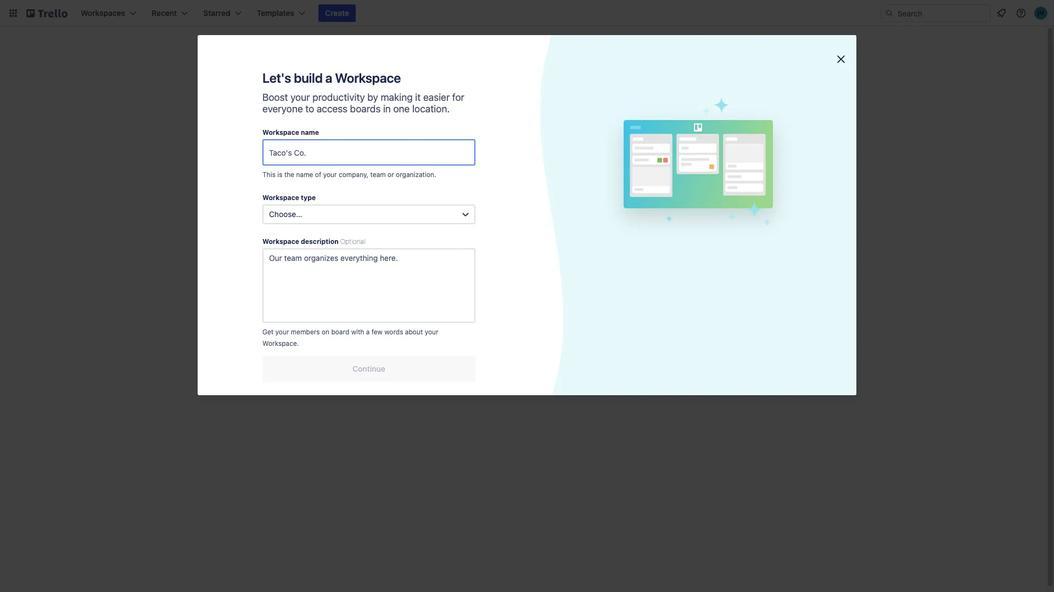 Task type: locate. For each thing, give the bounding box(es) containing it.
most
[[401, 110, 426, 123]]

0 vertical spatial jeremy
[[414, 52, 451, 65]]

search image
[[885, 9, 894, 18]]

template simple project board
[[615, 168, 704, 190]]

new
[[543, 300, 558, 309]]

the right all
[[314, 282, 326, 292]]

0 horizontal spatial jeremy
[[239, 144, 266, 153]]

workspace
[[493, 52, 548, 65], [297, 144, 336, 153]]

2 project from the left
[[646, 180, 676, 190]]

jeremy up easier
[[414, 52, 451, 65]]

2 vertical spatial get
[[262, 328, 274, 337]]

1 vertical spatial trello
[[240, 268, 261, 277]]

0 vertical spatial create
[[325, 8, 349, 18]]

0 horizontal spatial project
[[388, 180, 418, 190]]

kanban
[[501, 180, 533, 190]]

few
[[371, 328, 383, 337]]

get
[[383, 132, 396, 141], [226, 282, 239, 292], [262, 328, 274, 337]]

from
[[499, 132, 515, 141]]

0 vertical spatial or
[[594, 132, 601, 141]]

1 horizontal spatial trello
[[531, 132, 550, 141]]

jeremy miller's workspace
[[414, 52, 548, 65], [239, 144, 336, 153]]

board
[[560, 300, 581, 309], [331, 328, 349, 337]]

easier
[[423, 92, 450, 103]]

get up views,
[[226, 282, 239, 292]]

1 horizontal spatial or
[[594, 132, 601, 141]]

templates link
[[217, 70, 358, 90]]

browse the full template gallery link
[[383, 223, 495, 232]]

1 vertical spatial or
[[388, 171, 394, 179]]

template for remote
[[731, 168, 759, 175]]

project inside template project management
[[388, 180, 418, 190]]

get right 'free'
[[262, 328, 274, 337]]

1 vertical spatial template
[[438, 223, 469, 232]]

or left choose
[[594, 132, 601, 141]]

trello right the 'try'
[[240, 268, 261, 277]]

1 project from the left
[[388, 180, 418, 190]]

or
[[594, 132, 601, 141], [388, 171, 394, 179]]

your
[[290, 92, 310, 103], [323, 171, 337, 179], [275, 328, 289, 337], [425, 328, 438, 337]]

settings link
[[217, 240, 358, 257]]

name left of
[[296, 171, 313, 179]]

0 horizontal spatial create
[[325, 8, 349, 18]]

trial
[[262, 324, 275, 333]]

home link
[[217, 92, 358, 112]]

1 vertical spatial miller's
[[268, 144, 295, 153]]

name
[[301, 128, 319, 137], [296, 171, 313, 179]]

board right on
[[331, 328, 349, 337]]

team
[[763, 180, 786, 190]]

project left the board
[[646, 180, 676, 190]]

in
[[383, 103, 391, 115]]

jeremy down 'workspaces' on the top left
[[239, 144, 266, 153]]

a down most popular templates
[[459, 132, 464, 141]]

your right the about
[[425, 328, 438, 337]]

automation,
[[285, 293, 327, 302]]

1 horizontal spatial jeremy miller's workspace
[[414, 52, 548, 65]]

1 horizontal spatial with
[[442, 132, 457, 141]]

1 horizontal spatial jeremy
[[414, 52, 451, 65]]

a left few
[[366, 328, 370, 337]]

0 horizontal spatial board
[[331, 328, 349, 337]]

going
[[398, 132, 418, 141]]

settings
[[257, 244, 286, 253]]

jeremy miller's workspace up the for
[[414, 52, 548, 65]]

workspace for workspace description optional
[[262, 238, 299, 246]]

0 vertical spatial get
[[383, 132, 396, 141]]

unlimited up views,
[[241, 282, 273, 292]]

workspace up the choose…
[[262, 194, 299, 202]]

workspace down the members
[[262, 238, 299, 246]]

0 horizontal spatial trello
[[240, 268, 261, 277]]

management
[[420, 180, 476, 190]]

0 horizontal spatial jeremy miller's workspace
[[239, 144, 336, 153]]

workspace up of
[[297, 144, 336, 153]]

1 vertical spatial board
[[331, 328, 349, 337]]

primary element
[[0, 0, 1054, 26]]

your down build
[[290, 92, 310, 103]]

boost your productivity by making it easier for everyone to access boards in one location.
[[262, 92, 464, 115]]

template right 'team'
[[391, 168, 418, 175]]

workspace
[[335, 70, 401, 86], [262, 128, 299, 137], [262, 194, 299, 202], [262, 238, 299, 246]]

create
[[325, 8, 349, 18], [518, 300, 541, 309]]

1 vertical spatial create
[[518, 300, 541, 309]]

of
[[315, 171, 321, 179]]

1 vertical spatial with
[[351, 328, 364, 337]]

with left few
[[351, 328, 364, 337]]

1 vertical spatial jeremy
[[239, 144, 266, 153]]

1 horizontal spatial miller's
[[454, 52, 490, 65]]

this
[[262, 171, 276, 179]]

jeremy miller's workspace down workspace name
[[239, 144, 336, 153]]

0 vertical spatial board
[[560, 300, 581, 309]]

unlimited
[[241, 282, 273, 292], [250, 293, 283, 302]]

workspace down primary element
[[493, 52, 548, 65]]

template inside template simple project board
[[618, 168, 645, 175]]

board
[[679, 180, 704, 190]]

0 vertical spatial jeremy miller's workspace
[[414, 52, 548, 65]]

the
[[517, 132, 529, 141], [284, 171, 294, 179], [411, 223, 423, 232], [314, 282, 326, 292]]

Workspace name text field
[[262, 139, 475, 166]]

for
[[452, 92, 464, 103]]

making
[[381, 92, 413, 103]]

continue
[[353, 365, 385, 374]]

this is the name of your company, team or organization.
[[262, 171, 436, 179]]

workspace up by
[[335, 70, 401, 86]]

project
[[388, 180, 418, 190], [646, 180, 676, 190]]

1 vertical spatial workspace
[[297, 144, 336, 153]]

highlights
[[257, 184, 293, 194]]

0 vertical spatial unlimited
[[241, 282, 273, 292]]

build
[[294, 70, 323, 86]]

trello
[[531, 132, 550, 141], [240, 268, 261, 277]]

create for create
[[325, 8, 349, 18]]

on
[[322, 328, 329, 337]]

template down templates
[[466, 132, 497, 141]]

0 vertical spatial workspace
[[493, 52, 548, 65]]

template
[[391, 168, 418, 175], [618, 168, 645, 175], [731, 168, 759, 175], [535, 180, 575, 190]]

or right 'team'
[[388, 171, 394, 179]]

let's build a workspace
[[262, 70, 401, 86]]

get your members on board with a few words about your workspace.
[[262, 328, 438, 348]]

template right full
[[438, 223, 469, 232]]

and
[[329, 293, 342, 302]]

workspace description optional
[[262, 238, 365, 246]]

get inside get your members on board with a few words about your workspace.
[[262, 328, 274, 337]]

create inside button
[[325, 8, 349, 18]]

type
[[301, 194, 316, 202]]

browse the full template gallery
[[383, 223, 495, 232]]

a inside get your members on board with a few words about your workspace.
[[366, 328, 370, 337]]

your up workspace.
[[275, 328, 289, 337]]

template up simple
[[618, 168, 645, 175]]

with right faster
[[442, 132, 457, 141]]

with
[[442, 132, 457, 141], [351, 328, 364, 337]]

1 horizontal spatial board
[[560, 300, 581, 309]]

1 horizontal spatial project
[[646, 180, 676, 190]]

board right new
[[560, 300, 581, 309]]

board inside get your members on board with a few words about your workspace.
[[331, 328, 349, 337]]

template right kanban
[[535, 180, 575, 190]]

unlimited down boards,
[[250, 293, 283, 302]]

get left 'going'
[[383, 132, 396, 141]]

template up remote
[[731, 168, 759, 175]]

continue button
[[262, 356, 475, 383]]

1 horizontal spatial get
[[262, 328, 274, 337]]

0 horizontal spatial workspace
[[297, 144, 336, 153]]

a right build
[[325, 70, 332, 86]]

choose a category
[[610, 133, 675, 142]]

jeremy
[[414, 52, 451, 65], [239, 144, 266, 153]]

add image
[[340, 222, 354, 236]]

views,
[[226, 293, 248, 302]]

free
[[246, 324, 260, 333]]

name down to
[[301, 128, 319, 137]]

0 horizontal spatial get
[[226, 282, 239, 292]]

start
[[226, 324, 244, 333]]

1 horizontal spatial create
[[518, 300, 541, 309]]

Our team organizes everything here. text field
[[262, 249, 475, 323]]

0 vertical spatial with
[[442, 132, 457, 141]]

the left full
[[411, 223, 423, 232]]

trello left community
[[531, 132, 550, 141]]

2 horizontal spatial get
[[383, 132, 396, 141]]

productivity
[[312, 92, 365, 103]]

0 vertical spatial miller's
[[454, 52, 490, 65]]

template inside template remote team hub
[[731, 168, 759, 175]]

the right is
[[284, 171, 294, 179]]

0 horizontal spatial with
[[351, 328, 364, 337]]

miller's down workspace name
[[268, 144, 295, 153]]

1 vertical spatial jeremy miller's workspace
[[239, 144, 336, 153]]

a
[[325, 70, 332, 86], [459, 132, 464, 141], [638, 133, 642, 142], [366, 328, 370, 337]]

project down "organization."
[[388, 180, 418, 190]]

1 vertical spatial get
[[226, 282, 239, 292]]

0 horizontal spatial or
[[388, 171, 394, 179]]

0 vertical spatial trello
[[531, 132, 550, 141]]

miller's up the for
[[454, 52, 490, 65]]

template inside template project management
[[391, 168, 418, 175]]

workspace up jeremy miller's workspace link
[[262, 128, 299, 137]]

more.
[[226, 304, 246, 313]]



Task type: vqa. For each thing, say whether or not it's contained in the screenshot.
Highlights at the left top of page
yes



Task type: describe. For each thing, give the bounding box(es) containing it.
gallery
[[471, 223, 495, 232]]

jeremy miller's workspace link
[[217, 139, 358, 159]]

try trello premium get unlimited boards, all the views, unlimited automation, and more.
[[226, 268, 342, 313]]

views link
[[217, 200, 358, 218]]

template for simple
[[618, 168, 645, 175]]

the inside try trello premium get unlimited boards, all the views, unlimited automation, and more.
[[314, 282, 326, 292]]

kanban template link
[[497, 161, 601, 214]]

start free trial
[[226, 324, 275, 333]]

workspaces
[[224, 126, 264, 134]]

workspace name
[[262, 128, 319, 137]]

category
[[644, 133, 675, 142]]

members
[[257, 224, 290, 233]]

template for project
[[391, 168, 418, 175]]

create button
[[318, 4, 356, 22]]

open information menu image
[[1016, 8, 1027, 19]]

kanban template
[[501, 180, 575, 190]]

get for get your members on board with a few words about your workspace.
[[262, 328, 274, 337]]

words
[[384, 328, 403, 337]]

j
[[387, 53, 397, 76]]

members
[[291, 328, 320, 337]]

get for get going faster with a template from the trello community or
[[383, 132, 396, 141]]

members link
[[217, 220, 358, 238]]

access
[[317, 103, 348, 115]]

get going faster with a template from the trello community or
[[383, 132, 603, 141]]

0 horizontal spatial miller's
[[268, 144, 295, 153]]

try
[[226, 268, 238, 277]]

popular
[[429, 110, 467, 123]]

home
[[239, 97, 261, 107]]

workspace for workspace type
[[262, 194, 299, 202]]

templates
[[470, 110, 520, 123]]

get inside try trello premium get unlimited boards, all the views, unlimited automation, and more.
[[226, 282, 239, 292]]

your right of
[[323, 171, 337, 179]]

one
[[393, 103, 410, 115]]

full
[[425, 223, 436, 232]]

0 vertical spatial template
[[466, 132, 497, 141]]

template project management
[[388, 168, 476, 190]]

workspace type
[[262, 194, 316, 202]]

is
[[277, 171, 282, 179]]

remote
[[728, 180, 761, 190]]

create a workspace image
[[340, 124, 354, 137]]

templates
[[239, 75, 277, 85]]

0 vertical spatial name
[[301, 128, 319, 137]]

choose…
[[269, 210, 302, 219]]

0 notifications image
[[995, 7, 1008, 20]]

project inside template simple project board
[[646, 180, 676, 190]]

choose
[[610, 133, 636, 142]]

company,
[[339, 171, 368, 179]]

with inside get your members on board with a few words about your workspace.
[[351, 328, 364, 337]]

let's
[[262, 70, 291, 86]]

jeremy miller (jeremymiller198) image
[[1034, 7, 1047, 20]]

boards,
[[276, 282, 302, 292]]

most popular templates
[[401, 110, 520, 123]]

1 horizontal spatial workspace
[[493, 52, 548, 65]]

location.
[[412, 103, 450, 115]]

by
[[367, 92, 378, 103]]

boards
[[257, 165, 282, 174]]

1 vertical spatial name
[[296, 171, 313, 179]]

start free trial button
[[226, 323, 275, 334]]

j button
[[376, 48, 408, 81]]

description
[[301, 238, 339, 246]]

views
[[257, 204, 278, 214]]

boost
[[262, 92, 288, 103]]

faster
[[420, 132, 440, 141]]

browse
[[383, 223, 409, 232]]

organization.
[[396, 171, 436, 179]]

create for create new board
[[518, 300, 541, 309]]

it
[[415, 92, 421, 103]]

your inside boost your productivity by making it easier for everyone to access boards in one location.
[[290, 92, 310, 103]]

1 vertical spatial unlimited
[[250, 293, 283, 302]]

everyone
[[262, 103, 303, 115]]

team
[[370, 171, 386, 179]]

Search field
[[894, 5, 990, 21]]

template remote team hub
[[728, 168, 806, 190]]

the right from
[[517, 132, 529, 141]]

all
[[304, 282, 312, 292]]

highlights link
[[217, 181, 358, 198]]

create new board
[[518, 300, 581, 309]]

switch to… image
[[8, 8, 19, 19]]

workspace.
[[262, 340, 299, 348]]

hub
[[788, 180, 806, 190]]

boards link
[[217, 161, 358, 178]]

trello inside try trello premium get unlimited boards, all the views, unlimited automation, and more.
[[240, 268, 261, 277]]

workspace for workspace name
[[262, 128, 299, 137]]

boards
[[350, 103, 381, 115]]

community
[[552, 132, 592, 141]]

to
[[305, 103, 314, 115]]

premium
[[262, 268, 295, 277]]

optional
[[340, 238, 365, 246]]

a right choose
[[638, 133, 642, 142]]

simple
[[615, 180, 644, 190]]



